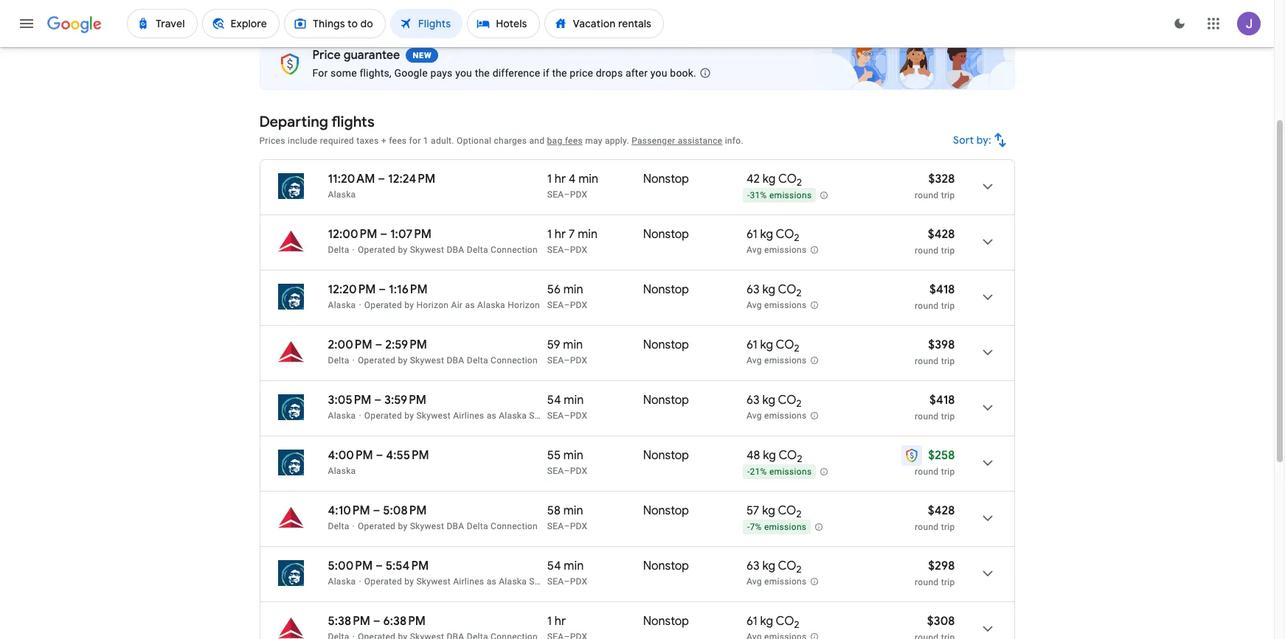 Task type: describe. For each thing, give the bounding box(es) containing it.
total duration 1 hr 4 min. element
[[548, 172, 644, 189]]

round trip
[[915, 467, 955, 478]]

2 for 4:10 pm – 5:08 pm
[[797, 509, 802, 521]]

31%
[[750, 191, 767, 201]]

59
[[548, 338, 561, 353]]

nonstop for 6:38 pm
[[644, 615, 689, 630]]

12:20 pm – 1:16 pm
[[328, 283, 428, 297]]

leaves seattle-tacoma international airport at 3:05 pm on saturday, november 25 and arrives at portland international airport at 3:59 pm on saturday, november 25. element
[[328, 393, 427, 408]]

63 for 3:59 pm
[[747, 393, 760, 408]]

pdx for 5:08 pm
[[570, 522, 588, 532]]

flight details. leaves seattle-tacoma international airport at 11:20 am on saturday, november 25 and arrives at portland international airport at 12:24 pm on saturday, november 25. image
[[970, 169, 1006, 204]]

Arrival time: 3:59 PM. text field
[[385, 393, 427, 408]]

 image for 2:00 pm
[[353, 356, 355, 366]]

trip for 3:05 pm – 3:59 pm
[[942, 412, 955, 422]]

by down 5:08 pm
[[398, 522, 408, 532]]

nonstop for 5:08 pm
[[644, 504, 689, 519]]

21%
[[750, 467, 767, 478]]

– right 4:10 pm text field
[[373, 504, 380, 519]]

leaves seattle-tacoma international airport at 12:20 pm on saturday, november 25 and arrives at portland international airport at 1:16 pm on saturday, november 25. element
[[328, 283, 428, 297]]

co for 2:00 pm – 2:59 pm
[[776, 338, 795, 353]]

flight details. leaves seattle-tacoma international airport at 12:00 pm on saturday, november 25 and arrives at portland international airport at 1:07 pm on saturday, november 25. image
[[970, 224, 1006, 260]]

min for 4:55 pm
[[564, 449, 584, 464]]

trip for 5:00 pm – 5:54 pm
[[942, 578, 955, 588]]

6 nonstop from the top
[[644, 449, 689, 464]]

co for 3:05 pm – 3:59 pm
[[778, 393, 797, 408]]

round inside "$328 round trip"
[[915, 190, 939, 201]]

by down 1:07 pm text box
[[398, 245, 408, 255]]

operated down '4:10 pm – 5:08 pm'
[[358, 522, 396, 532]]

passenger assistance button
[[632, 136, 723, 146]]

-21% emissions
[[748, 467, 812, 478]]

total duration 1 hr. element
[[548, 615, 644, 632]]

1:16 pm
[[389, 283, 428, 297]]

– left 1:16 pm at the left top of page
[[379, 283, 386, 297]]

sort by:
[[953, 134, 992, 147]]

co inside 48 kg co 2
[[779, 449, 797, 464]]

4:10 pm
[[328, 504, 370, 519]]

operated down leaves seattle-tacoma international airport at 3:05 pm on saturday, november 25 and arrives at portland international airport at 3:59 pm on saturday, november 25. element
[[364, 411, 402, 421]]

price
[[570, 67, 593, 79]]

avg for 3:59 pm
[[747, 411, 762, 422]]

flight details. leaves seattle-tacoma international airport at 4:10 pm on saturday, november 25 and arrives at portland international airport at 5:08 pm on saturday, november 25. image
[[970, 501, 1006, 537]]

required
[[320, 136, 354, 146]]

sea for 2:59 pm
[[548, 356, 564, 366]]

pdx for 5:54 pm
[[570, 577, 588, 588]]

nonstop flight. element for 5:00 pm – 5:54 pm
[[644, 559, 689, 576]]

trip for 2:00 pm – 2:59 pm
[[942, 356, 955, 367]]

after
[[626, 67, 648, 79]]

co inside 42 kg co 2
[[779, 172, 797, 187]]

kg for 5:38 pm – 6:38 pm
[[761, 615, 774, 630]]

$398 round trip
[[915, 338, 955, 367]]

2 for 12:00 pm – 1:07 pm
[[795, 232, 800, 244]]

428 us dollars text field for 61
[[928, 227, 955, 242]]

– left 1:07 pm text box
[[380, 227, 388, 242]]

$328
[[929, 172, 955, 187]]

connection for 59
[[491, 356, 538, 366]]

2:00 pm – 2:59 pm
[[328, 338, 427, 353]]

12:20 pm
[[328, 283, 376, 297]]

61 for min
[[747, 227, 758, 242]]

418 us dollars text field for 54 min
[[930, 393, 955, 408]]

2 horizon from the left
[[508, 300, 540, 311]]

– inside 55 min sea – pdx
[[564, 466, 570, 477]]

55 min sea – pdx
[[548, 449, 588, 477]]

Departure time: 2:00 PM. text field
[[328, 338, 372, 353]]

book.
[[670, 67, 697, 79]]

nonstop flight. element for 4:10 pm – 5:08 pm
[[644, 504, 689, 521]]

operated by horizon air as alaska horizon
[[364, 300, 540, 311]]

$428 round trip for 61
[[915, 227, 955, 256]]

for some flights, google pays you the difference if the price drops after you book.
[[313, 67, 697, 79]]

co for 12:00 pm – 1:07 pm
[[776, 227, 795, 242]]

bag
[[547, 136, 563, 146]]

by down arrival time: 5:54 pm. text box
[[405, 577, 414, 588]]

departing flights
[[259, 113, 375, 131]]

taxes
[[357, 136, 379, 146]]

2 the from the left
[[552, 67, 567, 79]]

as for 3:59 pm
[[487, 411, 497, 421]]

assistance
[[678, 136, 723, 146]]

3:05 pm
[[328, 393, 372, 408]]

sea for 3:59 pm
[[548, 411, 564, 421]]

– inside 4:00 pm – 4:55 pm alaska
[[376, 449, 383, 464]]

48 kg co 2
[[747, 449, 803, 466]]

58 min sea – pdx
[[548, 504, 588, 532]]

as for 1:16 pm
[[465, 300, 475, 311]]

– up 55 min sea – pdx
[[564, 411, 570, 421]]

1 hr 7 min sea – pdx
[[548, 227, 598, 255]]

1 fees from the left
[[389, 136, 407, 146]]

difference
[[493, 67, 541, 79]]

+
[[381, 136, 387, 146]]

flights
[[332, 113, 375, 131]]

total duration 56 min. element
[[548, 283, 644, 300]]

5:54 pm
[[386, 559, 429, 574]]

leaves seattle-tacoma international airport at 5:38 pm on saturday, november 25 and arrives at portland international airport at 6:38 pm on saturday, november 25. element
[[328, 615, 426, 630]]

sort by: button
[[948, 123, 1015, 158]]

by down 1:16 pm at the left top of page
[[405, 300, 414, 311]]

2 for 5:00 pm – 5:54 pm
[[797, 564, 802, 577]]

nonstop flight. element for 2:00 pm – 2:59 pm
[[644, 338, 689, 355]]

operated down 5:00 pm – 5:54 pm
[[364, 577, 402, 588]]

328 US dollars text field
[[929, 172, 955, 187]]

guarantee
[[344, 48, 400, 63]]

operated down 2:00 pm – 2:59 pm
[[358, 356, 396, 366]]

428 us dollars text field for 57
[[928, 504, 955, 519]]

find the best price region
[[259, 0, 1015, 27]]

63 for 1:16 pm
[[747, 283, 760, 297]]

1 hr 4 min sea – pdx
[[548, 172, 599, 200]]

sort
[[953, 134, 974, 147]]

flight details. leaves seattle-tacoma international airport at 4:00 pm on saturday, november 25 and arrives at portland international airport at 4:55 pm on saturday, november 25. image
[[970, 446, 1006, 481]]

pdx for 3:59 pm
[[570, 411, 588, 421]]

flight details. leaves seattle-tacoma international airport at 3:05 pm on saturday, november 25 and arrives at portland international airport at 3:59 pm on saturday, november 25. image
[[970, 390, 1006, 426]]

avg emissions for 1:16 pm
[[747, 301, 807, 311]]

connection for 58
[[491, 522, 538, 532]]

5:38 pm – 6:38 pm
[[328, 615, 426, 630]]

charges
[[494, 136, 527, 146]]

2:59 pm
[[385, 338, 427, 353]]

total duration 59 min. element
[[548, 338, 644, 355]]

4:10 pm – 5:08 pm
[[328, 504, 427, 519]]

avg emissions for 1:07 pm
[[747, 245, 807, 256]]

61 kg co 2 for $428
[[747, 227, 800, 244]]

2 fees from the left
[[565, 136, 583, 146]]

round for 5:54 pm
[[915, 578, 939, 588]]

1 nonstop from the top
[[644, 172, 689, 187]]

58
[[548, 504, 561, 519]]

sea for 5:08 pm
[[548, 522, 564, 532]]

alaska inside the 11:20 am – 12:24 pm alaska
[[328, 190, 356, 200]]

Departure time: 11:20 AM. text field
[[328, 172, 375, 187]]

1 the from the left
[[475, 67, 490, 79]]

56
[[548, 283, 561, 297]]

42 kg co 2
[[747, 172, 802, 189]]

54 for 3:59 pm
[[548, 393, 561, 408]]

min for 5:54 pm
[[564, 559, 584, 574]]

298 US dollars text field
[[929, 559, 955, 574]]

1 you from the left
[[456, 67, 472, 79]]

42
[[747, 172, 760, 187]]

skywest for 1:07 pm
[[410, 245, 444, 255]]

12:24 pm
[[388, 172, 436, 187]]

4:00 pm
[[328, 449, 373, 464]]

drops
[[596, 67, 623, 79]]

hr for 4
[[555, 172, 566, 187]]

5:00 pm – 5:54 pm
[[328, 559, 429, 574]]

flight details. leaves seattle-tacoma international airport at 12:20 pm on saturday, november 25 and arrives at portland international airport at 1:16 pm on saturday, november 25. image
[[970, 280, 1006, 315]]

$258
[[929, 449, 955, 464]]

pdx for 4:55 pm
[[570, 466, 588, 477]]

– inside 1 hr 7 min sea – pdx
[[564, 245, 570, 255]]

hr for 7
[[555, 227, 566, 242]]

54 min sea – pdx for 5:54 pm
[[548, 559, 588, 588]]

avg for 2:59 pm
[[747, 356, 762, 366]]

Departure time: 3:05 PM. text field
[[328, 393, 372, 408]]

apply.
[[605, 136, 629, 146]]

avg for 1:07 pm
[[747, 245, 762, 256]]

2 for 5:38 pm – 6:38 pm
[[795, 619, 800, 632]]

skywest for 5:00 pm – 5:54 pm
[[529, 577, 565, 588]]

co for 12:20 pm – 1:16 pm
[[778, 283, 797, 297]]

for
[[313, 67, 328, 79]]

leaves seattle-tacoma international airport at 2:00 pm on saturday, november 25 and arrives at portland international airport at 2:59 pm on saturday, november 25. element
[[328, 338, 427, 353]]

5:38 pm
[[328, 615, 371, 630]]

avg for 5:54 pm
[[747, 577, 762, 588]]

$298
[[929, 559, 955, 574]]

total duration 1 hr 7 min. element
[[548, 227, 644, 244]]

main menu image
[[18, 15, 35, 32]]

6 round from the top
[[915, 467, 939, 478]]

round for 1:07 pm
[[915, 246, 939, 256]]

min for 5:08 pm
[[564, 504, 583, 519]]

- for 57
[[748, 523, 750, 533]]

3:59 pm
[[385, 393, 427, 408]]

308 US dollars text field
[[928, 615, 955, 630]]

11:20 am
[[328, 172, 375, 187]]

Departure time: 5:38 PM. text field
[[328, 615, 371, 630]]

1 hr
[[548, 615, 566, 630]]

leaves seattle-tacoma international airport at 12:00 pm on saturday, november 25 and arrives at portland international airport at 1:07 pm on saturday, november 25. element
[[328, 227, 432, 242]]

sea for 4:55 pm
[[548, 466, 564, 477]]

learn more about price guarantee image
[[688, 56, 723, 91]]

flight details. leaves seattle-tacoma international airport at 5:00 pm on saturday, november 25 and arrives at portland international airport at 5:54 pm on saturday, november 25. image
[[970, 557, 1006, 592]]

– inside 59 min sea – pdx
[[564, 356, 570, 366]]

co for 5:38 pm – 6:38 pm
[[776, 615, 795, 630]]

nonstop for 1:16 pm
[[644, 283, 689, 297]]

by down 3:59 pm
[[405, 411, 414, 421]]

sea inside 1 hr 4 min sea – pdx
[[548, 190, 564, 200]]

google
[[394, 67, 428, 79]]

operated by skywest dba delta connection for 2:59 pm
[[358, 356, 538, 366]]

Arrival time: 1:07 PM. text field
[[390, 227, 432, 242]]

for
[[409, 136, 421, 146]]

bag fees button
[[547, 136, 583, 146]]

2 inside 48 kg co 2
[[797, 453, 803, 466]]

4:55 pm
[[386, 449, 429, 464]]

5:00 pm
[[328, 559, 373, 574]]

leaves seattle-tacoma international airport at 4:00 pm on saturday, november 25 and arrives at portland international airport at 4:55 pm on saturday, november 25. element
[[328, 449, 429, 464]]

optional
[[457, 136, 492, 146]]

56 min sea – pdx
[[548, 283, 588, 311]]

$298 round trip
[[915, 559, 955, 588]]

nonstop flight. element for 12:00 pm – 1:07 pm
[[644, 227, 689, 244]]

nonstop flight. element for 3:05 pm – 3:59 pm
[[644, 393, 689, 410]]

$328 round trip
[[915, 172, 955, 201]]

 image for 4:10 pm
[[353, 522, 355, 532]]

round for 2:59 pm
[[915, 356, 939, 367]]

7%
[[750, 523, 762, 533]]

57
[[747, 504, 760, 519]]

2 you from the left
[[651, 67, 668, 79]]

Arrival time: 5:54 PM. text field
[[386, 559, 429, 574]]

– left 6:38 pm on the bottom of page
[[373, 615, 381, 630]]

flights,
[[360, 67, 392, 79]]

7
[[569, 227, 575, 242]]

hr inside total duration 1 hr. element
[[555, 615, 566, 630]]

air
[[451, 300, 463, 311]]

Departure time: 12:00 PM. text field
[[328, 227, 377, 242]]

1:07 pm
[[390, 227, 432, 242]]

3 61 kg co 2 from the top
[[747, 615, 800, 632]]

New feature text field
[[406, 48, 439, 63]]



Task type: locate. For each thing, give the bounding box(es) containing it.
total duration 54 min. element
[[548, 393, 644, 410], [548, 559, 644, 576]]

7 nonstop from the top
[[644, 504, 689, 519]]

avg emissions for 2:59 pm
[[747, 356, 807, 366]]

fees
[[389, 136, 407, 146], [565, 136, 583, 146]]

pdx down total duration 59 min. 'element'
[[570, 356, 588, 366]]

horizon left 56 min sea – pdx
[[508, 300, 540, 311]]

0 vertical spatial 63 kg co 2
[[747, 283, 802, 300]]

avg emissions
[[747, 245, 807, 256], [747, 301, 807, 311], [747, 356, 807, 366], [747, 411, 807, 422], [747, 577, 807, 588]]

4 nonstop flight. element from the top
[[644, 338, 689, 355]]

prices include required taxes + fees for 1 adult. optional charges and bag fees may apply. passenger assistance
[[259, 136, 723, 146]]

$308
[[928, 615, 955, 630]]

skywest down 2:59 pm text box
[[410, 356, 444, 366]]

0 vertical spatial  image
[[353, 522, 355, 532]]

trip down $398 text box
[[942, 356, 955, 367]]

4 avg emissions from the top
[[747, 411, 807, 422]]

48
[[747, 449, 761, 464]]

leaves seattle-tacoma international airport at 5:00 pm on saturday, november 25 and arrives at portland international airport at 5:54 pm on saturday, november 25. element
[[328, 559, 429, 574]]

2 - from the top
[[748, 467, 750, 478]]

round left flight details. leaves seattle-tacoma international airport at 12:00 pm on saturday, november 25 and arrives at portland international airport at 1:07 pm on saturday, november 25. icon
[[915, 246, 939, 256]]

2 round from the top
[[915, 246, 939, 256]]

round for 3:59 pm
[[915, 412, 939, 422]]

nonstop flight. element for 12:20 pm – 1:16 pm
[[644, 283, 689, 300]]

airlines for 3:59 pm
[[453, 411, 484, 421]]

2 connection from the top
[[491, 356, 538, 366]]

61 for –
[[747, 338, 758, 353]]

– right 11:20 am text field
[[378, 172, 385, 187]]

airlines
[[453, 411, 484, 421], [453, 577, 484, 588]]

$418 round trip up $398 text box
[[915, 283, 955, 311]]

min right 7
[[578, 227, 598, 242]]

1 vertical spatial 63
[[747, 393, 760, 408]]

pdx inside 59 min sea – pdx
[[570, 356, 588, 366]]

$428 round trip for 57
[[915, 504, 955, 533]]

0 vertical spatial $418
[[930, 283, 955, 297]]

1 $418 from the top
[[930, 283, 955, 297]]

dba for 12:00 pm – 1:07 pm
[[447, 245, 465, 255]]

2 vertical spatial 61 kg co 2
[[747, 615, 800, 632]]

5 avg emissions from the top
[[747, 577, 807, 588]]

1 inside 1 hr 4 min sea – pdx
[[548, 172, 552, 187]]

2 vertical spatial 63 kg co 2
[[747, 559, 802, 577]]

if
[[543, 67, 550, 79]]

total duration 54 min. element down total duration 58 min. element
[[548, 559, 644, 576]]

operated by skywest dba delta connection down 5:08 pm
[[358, 522, 538, 532]]

track prices from seattle to portland departing 2023-11-25 and returning 2023-12-02 image
[[449, 0, 476, 6]]

trip left flight details. leaves seattle-tacoma international airport at 12:00 pm on saturday, november 25 and arrives at portland international airport at 1:07 pm on saturday, november 25. icon
[[942, 246, 955, 256]]

0 vertical spatial $428
[[928, 227, 955, 242]]

2 vertical spatial 61
[[747, 615, 758, 630]]

Arrival time: 5:08 PM. text field
[[383, 504, 427, 519]]

8 pdx from the top
[[570, 577, 588, 588]]

3 dba from the top
[[447, 522, 465, 532]]

– down total duration 59 min. 'element'
[[564, 356, 570, 366]]

3 63 kg co 2 from the top
[[747, 559, 802, 577]]

0 vertical spatial operated by skywest airlines as alaska skywest
[[364, 411, 565, 421]]

– up 1 hr
[[564, 577, 570, 588]]

0 vertical spatial $428 round trip
[[915, 227, 955, 256]]

1 418 us dollars text field from the top
[[930, 283, 955, 297]]

you
[[456, 67, 472, 79], [651, 67, 668, 79]]

Departure time: 5:00 PM. text field
[[328, 559, 373, 574]]

4
[[569, 172, 576, 187]]

may
[[585, 136, 603, 146]]

$428 round trip
[[915, 227, 955, 256], [915, 504, 955, 533]]

2  image from the top
[[353, 356, 355, 366]]

4:00 pm – 4:55 pm alaska
[[328, 449, 429, 477]]

8 nonstop from the top
[[644, 559, 689, 574]]

2 inside 42 kg co 2
[[797, 177, 802, 189]]

2 avg emissions from the top
[[747, 301, 807, 311]]

3 operated by skywest dba delta connection from the top
[[358, 522, 538, 532]]

1 inside 1 hr 7 min sea – pdx
[[548, 227, 552, 242]]

0 vertical spatial $418 round trip
[[915, 283, 955, 311]]

pdx inside 1 hr 4 min sea – pdx
[[570, 190, 588, 200]]

operated by skywest dba delta connection down 1:07 pm text box
[[358, 245, 538, 255]]

sea inside 58 min sea – pdx
[[548, 522, 564, 532]]

9 nonstop from the top
[[644, 615, 689, 630]]

sea up 56
[[548, 245, 564, 255]]

2
[[797, 177, 802, 189], [795, 232, 800, 244], [797, 287, 802, 300], [795, 343, 800, 355], [797, 398, 802, 411], [797, 453, 803, 466], [797, 509, 802, 521], [797, 564, 802, 577], [795, 619, 800, 632]]

hr inside 1 hr 4 min sea – pdx
[[555, 172, 566, 187]]

leaves seattle-tacoma international airport at 11:20 am on saturday, november 25 and arrives at portland international airport at 12:24 pm on saturday, november 25. element
[[328, 172, 436, 187]]

1 vertical spatial $428 round trip
[[915, 504, 955, 533]]

1 vertical spatial 63 kg co 2
[[747, 393, 802, 411]]

2 vertical spatial 63
[[747, 559, 760, 574]]

operated by skywest airlines as alaska skywest for 5:00 pm – 5:54 pm
[[364, 577, 565, 588]]

3 avg emissions from the top
[[747, 356, 807, 366]]

round down $258 text box
[[915, 467, 939, 478]]

55
[[548, 449, 561, 464]]

trip for 12:00 pm – 1:07 pm
[[942, 246, 955, 256]]

2 for 3:05 pm – 3:59 pm
[[797, 398, 802, 411]]

trip down $328 at top right
[[942, 190, 955, 201]]

 image for 5:38 pm
[[353, 633, 355, 640]]

2 sea from the top
[[548, 245, 564, 255]]

3 connection from the top
[[491, 522, 538, 532]]

3 avg from the top
[[747, 356, 762, 366]]

nonstop for 3:59 pm
[[644, 393, 689, 408]]

some
[[331, 67, 357, 79]]

sea up '55'
[[548, 411, 564, 421]]

8 sea from the top
[[548, 577, 564, 588]]

 image
[[353, 522, 355, 532], [353, 633, 355, 640]]

2 61 from the top
[[747, 338, 758, 353]]

– left 2:59 pm
[[375, 338, 383, 353]]

63 kg co 2 for 1:16 pm
[[747, 283, 802, 300]]

skywest down 1:07 pm
[[410, 245, 444, 255]]

4 nonstop from the top
[[644, 338, 689, 353]]

round inside $398 round trip
[[915, 356, 939, 367]]

flight details. leaves seattle-tacoma international airport at 5:38 pm on saturday, november 25 and arrives at portland international airport at 6:38 pm on saturday, november 25. image
[[970, 612, 1006, 640]]

Arrival time: 12:24 PM. text field
[[388, 172, 436, 187]]

nonstop for 1:07 pm
[[644, 227, 689, 242]]

1 horizontal spatial you
[[651, 67, 668, 79]]

Departure time: 4:10 PM. text field
[[328, 504, 370, 519]]

Arrival time: 2:59 PM. text field
[[385, 338, 427, 353]]

1 vertical spatial $418
[[930, 393, 955, 408]]

trip up $298 on the bottom right
[[942, 523, 955, 533]]

2 61 kg co 2 from the top
[[747, 338, 800, 355]]

kg inside "57 kg co 2"
[[763, 504, 776, 519]]

1 vertical spatial 61 kg co 2
[[747, 338, 800, 355]]

3 63 from the top
[[747, 559, 760, 574]]

2 $428 round trip from the top
[[915, 504, 955, 533]]

1 avg from the top
[[747, 245, 762, 256]]

nonstop flight. element for 5:38 pm – 6:38 pm
[[644, 615, 689, 632]]

skywest
[[529, 411, 565, 421], [529, 577, 565, 588]]

kg for 3:05 pm – 3:59 pm
[[763, 393, 776, 408]]

6 trip from the top
[[942, 467, 955, 478]]

skywest down 3:59 pm
[[417, 411, 451, 421]]

2 54 min sea – pdx from the top
[[548, 559, 588, 588]]

sea down 58
[[548, 522, 564, 532]]

$418 round trip for 56 min
[[915, 283, 955, 311]]

2 hr from the top
[[555, 227, 566, 242]]

- for 48
[[748, 467, 750, 478]]

nonstop
[[644, 172, 689, 187], [644, 227, 689, 242], [644, 283, 689, 297], [644, 338, 689, 353], [644, 393, 689, 408], [644, 449, 689, 464], [644, 504, 689, 519], [644, 559, 689, 574], [644, 615, 689, 630]]

operated by skywest dba delta connection for 5:08 pm
[[358, 522, 538, 532]]

pdx for 2:59 pm
[[570, 356, 588, 366]]

sea down total duration 1 hr 4 min. element
[[548, 190, 564, 200]]

2 vertical spatial operated by skywest dba delta connection
[[358, 522, 538, 532]]

kg inside 48 kg co 2
[[763, 449, 776, 464]]

$418
[[930, 283, 955, 297], [930, 393, 955, 408]]

min right 59
[[563, 338, 583, 353]]

co for 5:00 pm – 5:54 pm
[[778, 559, 797, 574]]

1 vertical spatial 418 us dollars text field
[[930, 393, 955, 408]]

4 round from the top
[[915, 356, 939, 367]]

428 us dollars text field left flight details. leaves seattle-tacoma international airport at 12:00 pm on saturday, november 25 and arrives at portland international airport at 1:07 pm on saturday, november 25. icon
[[928, 227, 955, 242]]

by
[[398, 245, 408, 255], [405, 300, 414, 311], [398, 356, 408, 366], [405, 411, 414, 421], [398, 522, 408, 532], [405, 577, 414, 588]]

1 vertical spatial $418 round trip
[[915, 393, 955, 422]]

min inside 1 hr 4 min sea – pdx
[[579, 172, 599, 187]]

$418 round trip up $258 text box
[[915, 393, 955, 422]]

0 vertical spatial 428 us dollars text field
[[928, 227, 955, 242]]

round down $298 on the bottom right
[[915, 578, 939, 588]]

min right 58
[[564, 504, 583, 519]]

sea inside 55 min sea – pdx
[[548, 466, 564, 477]]

61 kg co 2
[[747, 227, 800, 244], [747, 338, 800, 355], [747, 615, 800, 632]]

11:20 am – 12:24 pm alaska
[[328, 172, 436, 200]]

0 vertical spatial 418 us dollars text field
[[930, 283, 955, 297]]

min right 56
[[564, 283, 584, 297]]

kg for 4:10 pm – 5:08 pm
[[763, 504, 776, 519]]

0 vertical spatial airlines
[[453, 411, 484, 421]]

1 horizontal spatial fees
[[565, 136, 583, 146]]

1 vertical spatial total duration 54 min. element
[[548, 559, 644, 576]]

operated by skywest airlines as alaska skywest
[[364, 411, 565, 421], [364, 577, 565, 588]]

5 sea from the top
[[548, 411, 564, 421]]

2 vertical spatial connection
[[491, 522, 538, 532]]

1 horizon from the left
[[417, 300, 449, 311]]

operated by skywest dba delta connection
[[358, 245, 538, 255], [358, 356, 538, 366], [358, 522, 538, 532]]

pdx inside 1 hr 7 min sea – pdx
[[570, 245, 588, 255]]

1 vertical spatial connection
[[491, 356, 538, 366]]

– left 3:59 pm 'text box'
[[374, 393, 382, 408]]

2 vertical spatial dba
[[447, 522, 465, 532]]

dba for 2:00 pm – 2:59 pm
[[447, 356, 465, 366]]

4 sea from the top
[[548, 356, 564, 366]]

6 pdx from the top
[[570, 466, 588, 477]]

12:00 pm
[[328, 227, 377, 242]]

sea inside 59 min sea – pdx
[[548, 356, 564, 366]]

trip inside $398 round trip
[[942, 356, 955, 367]]

1 63 kg co 2 from the top
[[747, 283, 802, 300]]

54 min sea – pdx up '55'
[[548, 393, 588, 421]]

$418 for 54 min
[[930, 393, 955, 408]]

2 inside "57 kg co 2"
[[797, 509, 802, 521]]

2 operated by skywest airlines as alaska skywest from the top
[[364, 577, 565, 588]]

2 vertical spatial as
[[487, 577, 497, 588]]

1 vertical spatial 61
[[747, 338, 758, 353]]

2 $418 from the top
[[930, 393, 955, 408]]

1 nonstop flight. element from the top
[[644, 172, 689, 189]]

0 vertical spatial operated by skywest dba delta connection
[[358, 245, 538, 255]]

1 vertical spatial  image
[[353, 633, 355, 640]]

you right the pays
[[456, 67, 472, 79]]

sea up 1 hr
[[548, 577, 564, 588]]

1 round from the top
[[915, 190, 939, 201]]

258 US dollars text field
[[929, 449, 955, 464]]

0 horizontal spatial you
[[456, 67, 472, 79]]

pdx up total duration 1 hr. element at the bottom of the page
[[570, 577, 588, 588]]

1 54 from the top
[[548, 393, 561, 408]]

sea down 59
[[548, 356, 564, 366]]

avg emissions for 3:59 pm
[[747, 411, 807, 422]]

min
[[579, 172, 599, 187], [578, 227, 598, 242], [564, 283, 584, 297], [563, 338, 583, 353], [564, 393, 584, 408], [564, 449, 584, 464], [564, 504, 583, 519], [564, 559, 584, 574]]

kg for 5:00 pm – 5:54 pm
[[763, 559, 776, 574]]

$428 for 57
[[928, 504, 955, 519]]

round inside $298 round trip
[[915, 578, 939, 588]]

– down total duration 58 min. element
[[564, 522, 570, 532]]

428 US dollars text field
[[928, 227, 955, 242], [928, 504, 955, 519]]

 image down 2:00 pm text field
[[353, 356, 355, 366]]

Arrival time: 4:55 PM. text field
[[386, 449, 429, 464]]

skywest down arrival time: 5:54 pm. text box
[[417, 577, 451, 588]]

1  image from the top
[[353, 522, 355, 532]]

min for 3:59 pm
[[564, 393, 584, 408]]

$398
[[929, 338, 955, 353]]

6:38 pm
[[383, 615, 426, 630]]

change appearance image
[[1162, 6, 1198, 41]]

1 428 us dollars text field from the top
[[928, 227, 955, 242]]

dba
[[447, 245, 465, 255], [447, 356, 465, 366], [447, 522, 465, 532]]

2 airlines from the top
[[453, 577, 484, 588]]

2 63 from the top
[[747, 393, 760, 408]]

1 dba from the top
[[447, 245, 465, 255]]

sea
[[548, 190, 564, 200], [548, 245, 564, 255], [548, 300, 564, 311], [548, 356, 564, 366], [548, 411, 564, 421], [548, 466, 564, 477], [548, 522, 564, 532], [548, 577, 564, 588]]

2 63 kg co 2 from the top
[[747, 393, 802, 411]]

3 nonstop flight. element from the top
[[644, 283, 689, 300]]

kg
[[763, 172, 776, 187], [761, 227, 774, 242], [763, 283, 776, 297], [761, 338, 774, 353], [763, 393, 776, 408], [763, 449, 776, 464], [763, 504, 776, 519], [763, 559, 776, 574], [761, 615, 774, 630]]

adult.
[[431, 136, 455, 146]]

2 nonstop flight. element from the top
[[644, 227, 689, 244]]

flight details. leaves seattle-tacoma international airport at 2:00 pm on saturday, november 25 and arrives at portland international airport at 2:59 pm on saturday, november 25. image
[[970, 335, 1006, 371]]

departing
[[259, 113, 328, 131]]

co inside "57 kg co 2"
[[778, 504, 797, 519]]

2 total duration 54 min. element from the top
[[548, 559, 644, 576]]

alaska
[[328, 190, 356, 200], [328, 300, 356, 311], [478, 300, 506, 311], [328, 411, 356, 421], [499, 411, 527, 421], [328, 466, 356, 477], [328, 577, 356, 588], [499, 577, 527, 588]]

63 for 5:54 pm
[[747, 559, 760, 574]]

skywest up 1 hr
[[529, 577, 565, 588]]

2  image from the top
[[353, 633, 355, 640]]

1 pdx from the top
[[570, 190, 588, 200]]

1 skywest from the top
[[529, 411, 565, 421]]

61 kg co 2 for $398
[[747, 338, 800, 355]]

- for 42
[[748, 191, 750, 201]]

include
[[288, 136, 318, 146]]

0 vertical spatial connection
[[491, 245, 538, 255]]

-
[[748, 191, 750, 201], [748, 467, 750, 478], [748, 523, 750, 533]]

- down 48
[[748, 467, 750, 478]]

$418 left "flight details. leaves seattle-tacoma international airport at 12:20 pm on saturday, november 25 and arrives at portland international airport at 1:16 pm on saturday, november 25." icon
[[930, 283, 955, 297]]

round up $398 text box
[[915, 301, 939, 311]]

0 vertical spatial 54 min sea – pdx
[[548, 393, 588, 421]]

- down 57
[[748, 523, 750, 533]]

63 kg co 2 for 3:59 pm
[[747, 393, 802, 411]]

horizon left air
[[417, 300, 449, 311]]

1 vertical spatial skywest
[[529, 577, 565, 588]]

54 for 5:54 pm
[[548, 559, 561, 574]]

1 operated by skywest dba delta connection from the top
[[358, 245, 538, 255]]

4 avg from the top
[[747, 411, 762, 422]]

you right after
[[651, 67, 668, 79]]

and
[[530, 136, 545, 146]]

round for 1:16 pm
[[915, 301, 939, 311]]

5 nonstop flight. element from the top
[[644, 393, 689, 410]]

1 vertical spatial hr
[[555, 227, 566, 242]]

3 pdx from the top
[[570, 300, 588, 311]]

5 avg from the top
[[747, 577, 762, 588]]

prices
[[259, 136, 285, 146]]

0 horizontal spatial the
[[475, 67, 490, 79]]

$428 down "round trip"
[[928, 504, 955, 519]]

price
[[313, 48, 341, 63]]

0 vertical spatial 61
[[747, 227, 758, 242]]

operated by skywest dba delta connection for 1:07 pm
[[358, 245, 538, 255]]

2 vertical spatial hr
[[555, 615, 566, 630]]

1 vertical spatial as
[[487, 411, 497, 421]]

– inside 58 min sea – pdx
[[564, 522, 570, 532]]

co
[[779, 172, 797, 187], [776, 227, 795, 242], [778, 283, 797, 297], [776, 338, 795, 353], [778, 393, 797, 408], [779, 449, 797, 464], [778, 504, 797, 519], [778, 559, 797, 574], [776, 615, 795, 630]]

$428 for 61
[[928, 227, 955, 242]]

418 us dollars text field left "flight details. leaves seattle-tacoma international airport at 12:20 pm on saturday, november 25 and arrives at portland international airport at 1:16 pm on saturday, november 25." icon
[[930, 283, 955, 297]]

total duration 54 min. element for 5:54 pm
[[548, 559, 644, 576]]

1 horizontal spatial horizon
[[508, 300, 540, 311]]

operated down leaves seattle-tacoma international airport at 12:00 pm on saturday, november 25 and arrives at portland international airport at 1:07 pm on saturday, november 25. element
[[358, 245, 396, 255]]

1 61 kg co 2 from the top
[[747, 227, 800, 244]]

2 skywest from the top
[[529, 577, 565, 588]]

hr inside 1 hr 7 min sea – pdx
[[555, 227, 566, 242]]

0 horizontal spatial horizon
[[417, 300, 449, 311]]

12:00 pm – 1:07 pm
[[328, 227, 432, 242]]

 image
[[353, 245, 355, 255], [353, 356, 355, 366]]

sea for 1:16 pm
[[548, 300, 564, 311]]

1 vertical spatial dba
[[447, 356, 465, 366]]

min down 58 min sea – pdx
[[564, 559, 584, 574]]

1 horizontal spatial the
[[552, 67, 567, 79]]

min down 59 min sea – pdx
[[564, 393, 584, 408]]

3 61 from the top
[[747, 615, 758, 630]]

– left 4:55 pm
[[376, 449, 383, 464]]

fees right +
[[389, 136, 407, 146]]

– inside the 11:20 am – 12:24 pm alaska
[[378, 172, 385, 187]]

avg emissions for 5:54 pm
[[747, 577, 807, 588]]

dba for 4:10 pm – 5:08 pm
[[447, 522, 465, 532]]

min inside 55 min sea – pdx
[[564, 449, 584, 464]]

leaves seattle-tacoma international airport at 4:10 pm on saturday, november 25 and arrives at portland international airport at 5:08 pm on saturday, november 25. element
[[328, 504, 427, 519]]

2 trip from the top
[[942, 246, 955, 256]]

4 trip from the top
[[942, 356, 955, 367]]

1 vertical spatial 428 us dollars text field
[[928, 504, 955, 519]]

nonstop for 5:54 pm
[[644, 559, 689, 574]]

– down total duration 55 min. element
[[564, 466, 570, 477]]

0 vertical spatial as
[[465, 300, 475, 311]]

– down 7
[[564, 245, 570, 255]]

operated by skywest airlines as alaska skywest down 3:59 pm
[[364, 411, 565, 421]]

alaska inside 4:00 pm – 4:55 pm alaska
[[328, 466, 356, 477]]

 image down 4:10 pm
[[353, 522, 355, 532]]

min for 2:59 pm
[[563, 338, 583, 353]]

6 sea from the top
[[548, 466, 564, 477]]

1 operated by skywest airlines as alaska skywest from the top
[[364, 411, 565, 421]]

1 sea from the top
[[548, 190, 564, 200]]

1 vertical spatial 54 min sea – pdx
[[548, 559, 588, 588]]

fees right bag
[[565, 136, 583, 146]]

min right '55'
[[564, 449, 584, 464]]

7 trip from the top
[[942, 523, 955, 533]]

price guarantee
[[313, 48, 400, 63]]

pdx down total duration 56 min. element
[[570, 300, 588, 311]]

round up $298 on the bottom right
[[915, 523, 939, 533]]

total duration 54 min. element up total duration 55 min. element
[[548, 393, 644, 410]]

min inside 58 min sea – pdx
[[564, 504, 583, 519]]

sea down '55'
[[548, 466, 564, 477]]

-31% emissions
[[748, 191, 812, 201]]

sea inside 1 hr 7 min sea – pdx
[[548, 245, 564, 255]]

1 vertical spatial airlines
[[453, 577, 484, 588]]

1 airlines from the top
[[453, 411, 484, 421]]

operated
[[358, 245, 396, 255], [364, 300, 402, 311], [358, 356, 396, 366], [364, 411, 402, 421], [358, 522, 396, 532], [364, 577, 402, 588]]

$418 round trip
[[915, 283, 955, 311], [915, 393, 955, 422]]

2 428 us dollars text field from the top
[[928, 504, 955, 519]]

trip up $258 text box
[[942, 412, 955, 422]]

9 nonstop flight. element from the top
[[644, 615, 689, 632]]

total duration 55 min. element
[[548, 449, 644, 466]]

the
[[475, 67, 490, 79], [552, 67, 567, 79]]

pdx inside 56 min sea – pdx
[[570, 300, 588, 311]]

trip for 12:20 pm – 1:16 pm
[[942, 301, 955, 311]]

2 54 from the top
[[548, 559, 561, 574]]

round for 5:08 pm
[[915, 523, 939, 533]]

- down 42
[[748, 191, 750, 201]]

Arrival time: 1:16 PM. text field
[[389, 283, 428, 297]]

airlines for 5:54 pm
[[453, 577, 484, 588]]

trip down $258
[[942, 467, 955, 478]]

trip for 4:10 pm – 5:08 pm
[[942, 523, 955, 533]]

sea inside 56 min sea – pdx
[[548, 300, 564, 311]]

1
[[424, 136, 429, 146], [548, 172, 552, 187], [548, 227, 552, 242], [548, 615, 552, 630]]

Arrival time: 6:38 PM. text field
[[383, 615, 426, 630]]

2 pdx from the top
[[570, 245, 588, 255]]

0 vertical spatial -
[[748, 191, 750, 201]]

5 nonstop from the top
[[644, 393, 689, 408]]

5 trip from the top
[[942, 412, 955, 422]]

sea down 56
[[548, 300, 564, 311]]

pdx down total duration 58 min. element
[[570, 522, 588, 532]]

5:08 pm
[[383, 504, 427, 519]]

total duration 58 min. element
[[548, 504, 644, 521]]

0 vertical spatial 54
[[548, 393, 561, 408]]

8 round from the top
[[915, 578, 939, 588]]

1 vertical spatial 54
[[548, 559, 561, 574]]

8 nonstop flight. element from the top
[[644, 559, 689, 576]]

pdx inside 58 min sea – pdx
[[570, 522, 588, 532]]

connection
[[491, 245, 538, 255], [491, 356, 538, 366], [491, 522, 538, 532]]

3 nonstop from the top
[[644, 283, 689, 297]]

min inside 1 hr 7 min sea – pdx
[[578, 227, 598, 242]]

pdx inside 55 min sea – pdx
[[570, 466, 588, 477]]

2 avg from the top
[[747, 301, 762, 311]]

418 US dollars text field
[[930, 283, 955, 297], [930, 393, 955, 408]]

trip inside "$328 round trip"
[[942, 190, 955, 201]]

1 connection from the top
[[491, 245, 538, 255]]

round down $328 at top right
[[915, 190, 939, 201]]

trip down "$298" text box
[[942, 578, 955, 588]]

Departure time: 4:00 PM. text field
[[328, 449, 373, 464]]

1 vertical spatial $428
[[928, 504, 955, 519]]

by:
[[977, 134, 992, 147]]

– down total duration 56 min. element
[[564, 300, 570, 311]]

as for 5:54 pm
[[487, 577, 497, 588]]

$418 round trip for 54 min
[[915, 393, 955, 422]]

operated down leaves seattle-tacoma international airport at 12:20 pm on saturday, november 25 and arrives at portland international airport at 1:16 pm on saturday, november 25. element
[[364, 300, 402, 311]]

418 us dollars text field left flight details. leaves seattle-tacoma international airport at 3:05 pm on saturday, november 25 and arrives at portland international airport at 3:59 pm on saturday, november 25. image
[[930, 393, 955, 408]]

2 vertical spatial -
[[748, 523, 750, 533]]

kg for 2:00 pm – 2:59 pm
[[761, 338, 774, 353]]

avg for 1:16 pm
[[747, 301, 762, 311]]

$428 round trip left flight details. leaves seattle-tacoma international airport at 12:00 pm on saturday, november 25 and arrives at portland international airport at 1:07 pm on saturday, november 25. icon
[[915, 227, 955, 256]]

trip
[[942, 190, 955, 201], [942, 246, 955, 256], [942, 301, 955, 311], [942, 356, 955, 367], [942, 412, 955, 422], [942, 467, 955, 478], [942, 523, 955, 533], [942, 578, 955, 588]]

pdx down the 4
[[570, 190, 588, 200]]

2:00 pm
[[328, 338, 372, 353]]

operated by skywest airlines as alaska skywest for 3:05 pm – 3:59 pm
[[364, 411, 565, 421]]

total duration 54 min. element for 3:59 pm
[[548, 393, 644, 410]]

1 hr from the top
[[555, 172, 566, 187]]

1 vertical spatial operated by skywest airlines as alaska skywest
[[364, 577, 565, 588]]

0 horizontal spatial fees
[[389, 136, 407, 146]]

0 vertical spatial dba
[[447, 245, 465, 255]]

63 kg co 2
[[747, 283, 802, 300], [747, 393, 802, 411], [747, 559, 802, 577]]

1  image from the top
[[353, 245, 355, 255]]

nonstop for 2:59 pm
[[644, 338, 689, 353]]

min inside 56 min sea – pdx
[[564, 283, 584, 297]]

428 us dollars text field down "round trip"
[[928, 504, 955, 519]]

the left difference
[[475, 67, 490, 79]]

pdx for 1:16 pm
[[570, 300, 588, 311]]

emissions
[[770, 191, 812, 201], [765, 245, 807, 256], [765, 301, 807, 311], [765, 356, 807, 366], [765, 411, 807, 422], [770, 467, 812, 478], [765, 523, 807, 533], [765, 577, 807, 588]]

0 vertical spatial skywest
[[529, 411, 565, 421]]

min for 1:16 pm
[[564, 283, 584, 297]]

kg for 12:00 pm – 1:07 pm
[[761, 227, 774, 242]]

2 dba from the top
[[447, 356, 465, 366]]

5 pdx from the top
[[570, 411, 588, 421]]

0 vertical spatial hr
[[555, 172, 566, 187]]

0 vertical spatial 63
[[747, 283, 760, 297]]

6 nonstop flight. element from the top
[[644, 449, 689, 466]]

connection left 58 min sea – pdx
[[491, 522, 538, 532]]

1 vertical spatial -
[[748, 467, 750, 478]]

1 $418 round trip from the top
[[915, 283, 955, 311]]

5 round from the top
[[915, 412, 939, 422]]

1 vertical spatial  image
[[353, 356, 355, 366]]

1 for 1 hr 4 min sea – pdx
[[548, 172, 552, 187]]

$428
[[928, 227, 955, 242], [928, 504, 955, 519]]

0 vertical spatial total duration 54 min. element
[[548, 393, 644, 410]]

54 down 58 min sea – pdx
[[548, 559, 561, 574]]

$428 left flight details. leaves seattle-tacoma international airport at 12:00 pm on saturday, november 25 and arrives at portland international airport at 1:07 pm on saturday, november 25. icon
[[928, 227, 955, 242]]

operated by skywest airlines as alaska skywest down arrival time: 5:54 pm. text box
[[364, 577, 565, 588]]

4 pdx from the top
[[570, 356, 588, 366]]

passenger
[[632, 136, 676, 146]]

– inside 56 min sea – pdx
[[564, 300, 570, 311]]

2 for 12:20 pm – 1:16 pm
[[797, 287, 802, 300]]

7 round from the top
[[915, 523, 939, 533]]

nonstop flight. element
[[644, 172, 689, 189], [644, 227, 689, 244], [644, 283, 689, 300], [644, 338, 689, 355], [644, 393, 689, 410], [644, 449, 689, 466], [644, 504, 689, 521], [644, 559, 689, 576], [644, 615, 689, 632]]

1 for 1 hr 7 min sea – pdx
[[548, 227, 552, 242]]

0 vertical spatial 61 kg co 2
[[747, 227, 800, 244]]

operated by skywest dba delta connection down 2:59 pm text box
[[358, 356, 538, 366]]

 image for 12:00 pm
[[353, 245, 355, 255]]

3 - from the top
[[748, 523, 750, 533]]

59 min sea – pdx
[[548, 338, 588, 366]]

avg
[[747, 245, 762, 256], [747, 301, 762, 311], [747, 356, 762, 366], [747, 411, 762, 422], [747, 577, 762, 588]]

1 - from the top
[[748, 191, 750, 201]]

Departure time: 12:20 PM. text field
[[328, 283, 376, 297]]

1 avg emissions from the top
[[747, 245, 807, 256]]

54
[[548, 393, 561, 408], [548, 559, 561, 574]]

min right the 4
[[579, 172, 599, 187]]

by down 2:59 pm text box
[[398, 356, 408, 366]]

trip up $398
[[942, 301, 955, 311]]

2 $418 round trip from the top
[[915, 393, 955, 422]]

$428 round trip down "round trip"
[[915, 504, 955, 533]]

connection for 1
[[491, 245, 538, 255]]

pdx down 7
[[570, 245, 588, 255]]

pays
[[431, 67, 453, 79]]

 image down departure time: 5:38 pm. text field
[[353, 633, 355, 640]]

2 $428 from the top
[[928, 504, 955, 519]]

– inside 1 hr 4 min sea – pdx
[[564, 190, 570, 200]]

63 kg co 2 for 5:54 pm
[[747, 559, 802, 577]]

57 kg co 2
[[747, 504, 802, 521]]

-7% emissions
[[748, 523, 807, 533]]

1 for 1 hr
[[548, 615, 552, 630]]

new
[[413, 51, 432, 61]]

0 vertical spatial  image
[[353, 245, 355, 255]]

trip inside $298 round trip
[[942, 578, 955, 588]]

kg inside 42 kg co 2
[[763, 172, 776, 187]]

min inside 59 min sea – pdx
[[563, 338, 583, 353]]

1 vertical spatial operated by skywest dba delta connection
[[358, 356, 538, 366]]

7 pdx from the top
[[570, 522, 588, 532]]

– left the 5:54 pm
[[376, 559, 383, 574]]

54 down 59 min sea – pdx
[[548, 393, 561, 408]]

skywest for 5:08 pm
[[410, 522, 444, 532]]

398 US dollars text field
[[929, 338, 955, 353]]



Task type: vqa. For each thing, say whether or not it's contained in the screenshot.
right PHILHARMONIC
no



